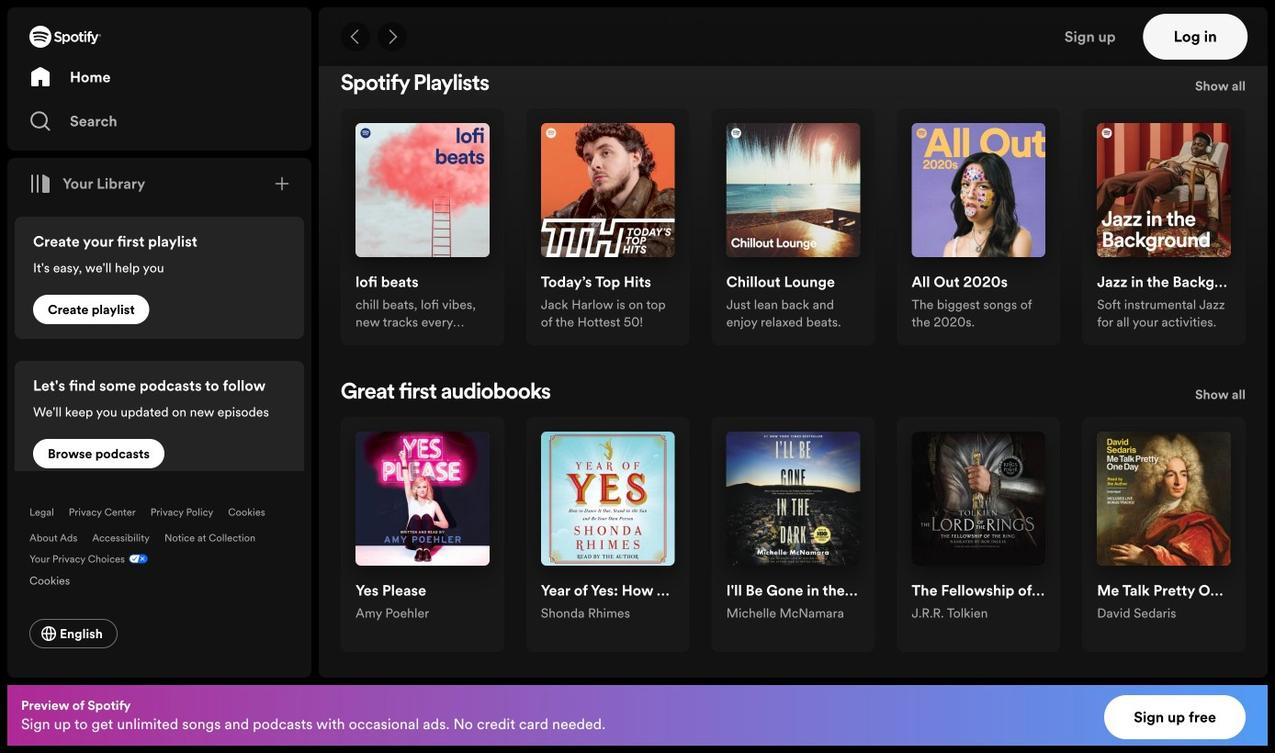Task type: locate. For each thing, give the bounding box(es) containing it.
top bar and user menu element
[[319, 7, 1268, 66]]

go back image
[[348, 29, 363, 44]]



Task type: vqa. For each thing, say whether or not it's contained in the screenshot.
Great first audiobooks element
yes



Task type: describe. For each thing, give the bounding box(es) containing it.
spotify - web player: music for everyone element
[[319, 66, 1268, 754]]

main element
[[7, 7, 312, 678]]

great first audiobooks element
[[341, 382, 1246, 652]]

go forward image
[[385, 29, 400, 44]]

spotify playlists element
[[341, 74, 1246, 345]]

spotify image
[[29, 26, 101, 48]]



